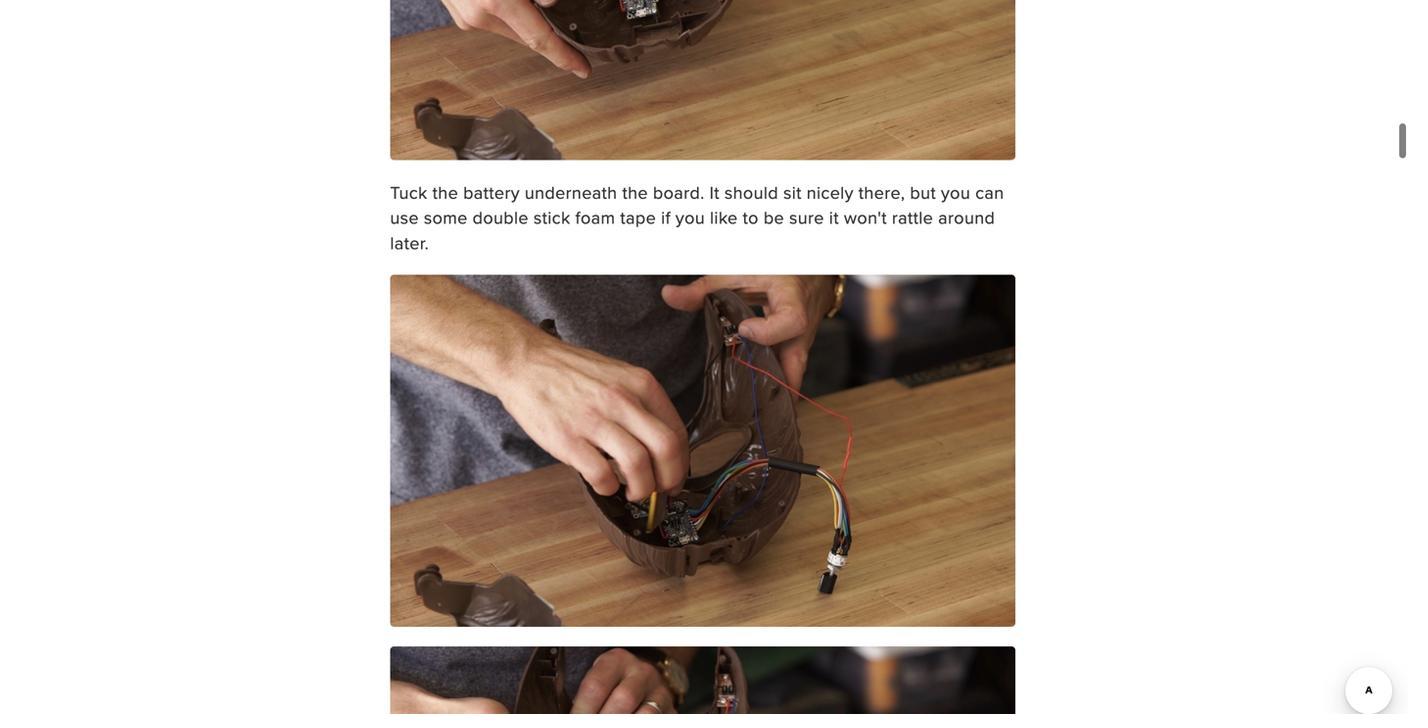Task type: locate. For each thing, give the bounding box(es) containing it.
some
[[424, 205, 468, 230]]

1 horizontal spatial the
[[623, 180, 649, 205]]

you
[[942, 180, 971, 205], [676, 205, 705, 230]]

to
[[743, 205, 759, 230]]

image: hacks_afchewcomp_v001_16182.jpg element
[[390, 646, 1016, 714]]

tape
[[621, 205, 657, 230]]

later.
[[390, 230, 429, 255]]

foam
[[576, 205, 616, 230]]

you up around in the right of the page
[[942, 180, 971, 205]]

tuck the battery underneath the board. it should sit nicely there, but you can use some double stick foam tape if you like to be sure it won't rattle around later.
[[390, 180, 1005, 255]]

it
[[710, 180, 720, 205]]

sure
[[790, 205, 825, 230]]

you right if
[[676, 205, 705, 230]]

double
[[473, 205, 529, 230]]

0 horizontal spatial you
[[676, 205, 705, 230]]

0 horizontal spatial the
[[433, 180, 459, 205]]

like
[[710, 205, 738, 230]]

should
[[725, 180, 779, 205]]

stick
[[534, 205, 571, 230]]

image: hacks_afchewcomp_v001_15971.jpg element
[[390, 0, 1016, 160]]

around
[[939, 205, 996, 230]]

0 vertical spatial you
[[942, 180, 971, 205]]

can
[[976, 180, 1005, 205]]

the up some
[[433, 180, 459, 205]]

use
[[390, 205, 419, 230]]

the up tape
[[623, 180, 649, 205]]

the
[[433, 180, 459, 205], [623, 180, 649, 205]]

it
[[830, 205, 840, 230]]



Task type: describe. For each thing, give the bounding box(es) containing it.
be
[[764, 205, 785, 230]]

sit
[[784, 180, 802, 205]]

board.
[[653, 180, 705, 205]]

underneath
[[525, 180, 618, 205]]

if
[[661, 205, 671, 230]]

1 horizontal spatial you
[[942, 180, 971, 205]]

2 the from the left
[[623, 180, 649, 205]]

but
[[911, 180, 937, 205]]

1 vertical spatial you
[[676, 205, 705, 230]]

rattle
[[892, 205, 934, 230]]

won't
[[844, 205, 888, 230]]

nicely
[[807, 180, 854, 205]]

1 the from the left
[[433, 180, 459, 205]]

tuck
[[390, 180, 428, 205]]

hacks_afchewcomp_v001_16127.jpg image
[[390, 275, 1016, 627]]

battery
[[463, 180, 520, 205]]

there,
[[859, 180, 906, 205]]



Task type: vqa. For each thing, say whether or not it's contained in the screenshot.
run
no



